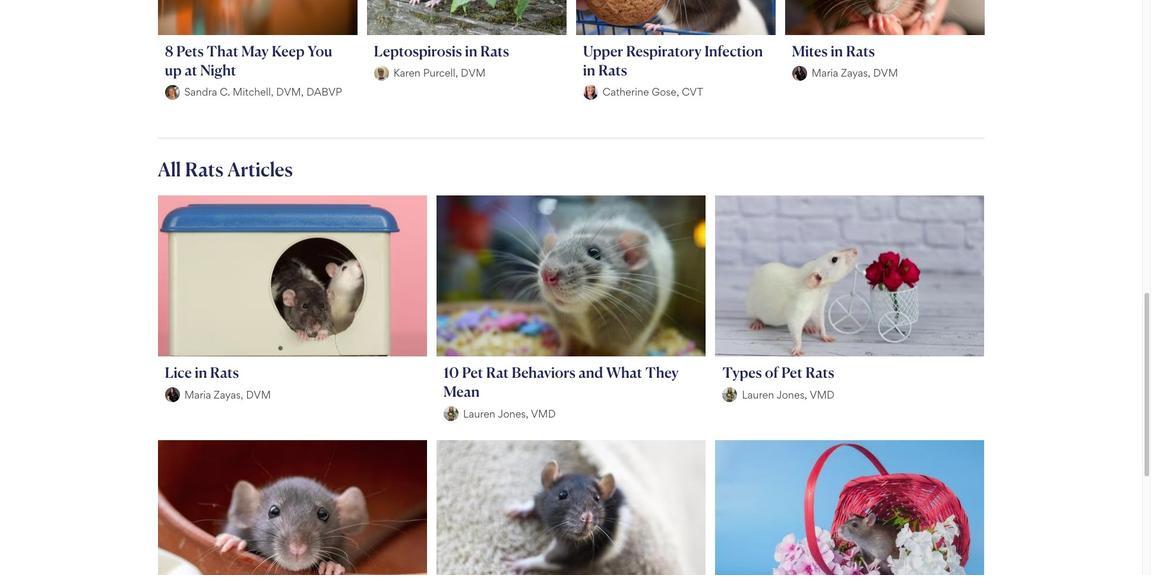 Task type: vqa. For each thing, say whether or not it's contained in the screenshot.


Task type: describe. For each thing, give the bounding box(es) containing it.
karen purcell, dvm
[[394, 67, 486, 79]]

maria for lice
[[184, 388, 211, 401]]

lauren jones, vmd for rat
[[463, 407, 556, 420]]

in for lice in rats
[[195, 364, 207, 382]]

respiratory
[[626, 42, 702, 60]]

leptospirosis
[[374, 42, 462, 60]]

rat
[[486, 364, 509, 382]]

sandra c. mitchell, dvm, dabvp
[[184, 86, 342, 98]]

c.
[[220, 86, 230, 98]]

purcell,
[[423, 67, 458, 79]]

lice
[[165, 364, 192, 382]]

karen
[[394, 67, 421, 79]]

infection
[[705, 42, 763, 60]]

of
[[765, 364, 779, 382]]

by image for 10 pet rat behaviors and what they mean
[[444, 406, 459, 421]]

by image for upper respiratory infection in rats
[[583, 85, 598, 100]]

types of pet rats
[[723, 364, 835, 382]]

catherine gose, cvt
[[603, 86, 703, 98]]

keep
[[272, 42, 305, 60]]

types
[[723, 364, 762, 382]]

at
[[185, 61, 197, 79]]

all rats articles
[[158, 157, 293, 181]]

pet inside 10 pet rat behaviors and what they mean
[[462, 364, 483, 382]]

vmd for rats
[[810, 388, 835, 401]]

gose,
[[652, 86, 679, 98]]

in for mites in rats
[[831, 42, 843, 60]]

mean
[[444, 383, 480, 401]]

maria zayas, dvm for lice in rats
[[184, 388, 271, 401]]

mites in rats
[[792, 42, 875, 60]]

lice in rats
[[165, 364, 239, 382]]

jones, for pet
[[777, 388, 808, 401]]

zayas, for mites in rats
[[841, 67, 871, 79]]

behaviors
[[512, 364, 576, 382]]

up
[[165, 61, 182, 79]]

you
[[308, 42, 332, 60]]

catherine
[[603, 86, 649, 98]]



Task type: locate. For each thing, give the bounding box(es) containing it.
by image
[[374, 66, 389, 81], [165, 85, 180, 100], [583, 85, 598, 100], [723, 387, 737, 402], [444, 406, 459, 421]]

0 vertical spatial lauren
[[742, 388, 774, 401]]

1 vertical spatial vmd
[[531, 407, 556, 420]]

0 horizontal spatial pet
[[462, 364, 483, 382]]

lauren jones, vmd for pet
[[742, 388, 835, 401]]

by image for leptospirosis in rats
[[374, 66, 389, 81]]

0 horizontal spatial jones,
[[498, 407, 529, 420]]

that
[[207, 42, 239, 60]]

in down upper
[[583, 61, 596, 79]]

zayas, for lice in rats
[[214, 388, 243, 401]]

1 vertical spatial jones,
[[498, 407, 529, 420]]

night
[[200, 61, 236, 79]]

0 vertical spatial by image
[[792, 66, 807, 81]]

0 horizontal spatial lauren
[[463, 407, 496, 420]]

sandra
[[184, 86, 217, 98]]

zayas, down mites in rats
[[841, 67, 871, 79]]

1 horizontal spatial pet
[[782, 364, 803, 382]]

in
[[465, 42, 478, 60], [831, 42, 843, 60], [583, 61, 596, 79], [195, 364, 207, 382]]

pet right the 10
[[462, 364, 483, 382]]

maria down mites in rats
[[812, 67, 839, 79]]

0 horizontal spatial vmd
[[531, 407, 556, 420]]

upper
[[583, 42, 623, 60]]

1 vertical spatial maria zayas, dvm
[[184, 388, 271, 401]]

1 horizontal spatial maria zayas, dvm
[[812, 67, 898, 79]]

all
[[158, 157, 181, 181]]

by image for mites in rats
[[792, 66, 807, 81]]

dvm
[[461, 67, 486, 79], [874, 67, 898, 79], [246, 388, 271, 401]]

maria zayas, dvm for mites in rats
[[812, 67, 898, 79]]

8
[[165, 42, 173, 60]]

rats
[[481, 42, 509, 60], [846, 42, 875, 60], [599, 61, 627, 79], [185, 157, 224, 181], [210, 364, 239, 382], [806, 364, 835, 382]]

by image down mean on the bottom
[[444, 406, 459, 421]]

may
[[242, 42, 269, 60]]

0 horizontal spatial lauren jones, vmd
[[463, 407, 556, 420]]

2 pet from the left
[[782, 364, 803, 382]]

in right the 'mites' on the right top
[[831, 42, 843, 60]]

upper respiratory infection in rats
[[583, 42, 763, 79]]

1 vertical spatial by image
[[165, 387, 180, 402]]

lauren jones, vmd down 'types of pet rats'
[[742, 388, 835, 401]]

1 vertical spatial lauren
[[463, 407, 496, 420]]

lauren jones, vmd
[[742, 388, 835, 401], [463, 407, 556, 420]]

mites
[[792, 42, 828, 60]]

by image left karen
[[374, 66, 389, 81]]

rats inside upper respiratory infection in rats
[[599, 61, 627, 79]]

1 horizontal spatial dvm
[[461, 67, 486, 79]]

0 vertical spatial lauren jones, vmd
[[742, 388, 835, 401]]

by image for types of pet rats
[[723, 387, 737, 402]]

1 vertical spatial zayas,
[[214, 388, 243, 401]]

jones,
[[777, 388, 808, 401], [498, 407, 529, 420]]

1 horizontal spatial maria
[[812, 67, 839, 79]]

they
[[646, 364, 679, 382]]

by image down up
[[165, 85, 180, 100]]

maria
[[812, 67, 839, 79], [184, 388, 211, 401]]

dvm for leptospirosis in rats
[[461, 67, 486, 79]]

0 vertical spatial maria zayas, dvm
[[812, 67, 898, 79]]

in up the karen purcell, dvm at the top left of page
[[465, 42, 478, 60]]

10
[[444, 364, 459, 382]]

by image down the 'mites' on the right top
[[792, 66, 807, 81]]

maria zayas, dvm down lice in rats
[[184, 388, 271, 401]]

jones, for rat
[[498, 407, 529, 420]]

maria down lice in rats
[[184, 388, 211, 401]]

by image down lice
[[165, 387, 180, 402]]

maria zayas, dvm down mites in rats
[[812, 67, 898, 79]]

1 pet from the left
[[462, 364, 483, 382]]

1 vertical spatial maria
[[184, 388, 211, 401]]

lauren jones, vmd down the rat
[[463, 407, 556, 420]]

2 horizontal spatial dvm
[[874, 67, 898, 79]]

1 horizontal spatial lauren jones, vmd
[[742, 388, 835, 401]]

1 horizontal spatial jones,
[[777, 388, 808, 401]]

0 horizontal spatial zayas,
[[214, 388, 243, 401]]

jones, down 'types of pet rats'
[[777, 388, 808, 401]]

jones, down the rat
[[498, 407, 529, 420]]

lauren
[[742, 388, 774, 401], [463, 407, 496, 420]]

0 vertical spatial vmd
[[810, 388, 835, 401]]

vmd down 10 pet rat behaviors and what they mean
[[531, 407, 556, 420]]

by image down types on the bottom right of page
[[723, 387, 737, 402]]

vmd for behaviors
[[531, 407, 556, 420]]

1 vertical spatial lauren jones, vmd
[[463, 407, 556, 420]]

in right lice
[[195, 364, 207, 382]]

0 horizontal spatial maria
[[184, 388, 211, 401]]

0 vertical spatial zayas,
[[841, 67, 871, 79]]

10 pet rat behaviors and what they mean
[[444, 364, 679, 401]]

by image for 8 pets that may keep you up at night
[[165, 85, 180, 100]]

0 vertical spatial maria
[[812, 67, 839, 79]]

lauren down of
[[742, 388, 774, 401]]

pet
[[462, 364, 483, 382], [782, 364, 803, 382]]

maria zayas, dvm
[[812, 67, 898, 79], [184, 388, 271, 401]]

0 vertical spatial jones,
[[777, 388, 808, 401]]

articles
[[227, 157, 293, 181]]

0 horizontal spatial maria zayas, dvm
[[184, 388, 271, 401]]

dvm for lice in rats
[[246, 388, 271, 401]]

lauren for of
[[742, 388, 774, 401]]

what
[[606, 364, 643, 382]]

1 horizontal spatial lauren
[[742, 388, 774, 401]]

in for leptospirosis in rats
[[465, 42, 478, 60]]

1 horizontal spatial vmd
[[810, 388, 835, 401]]

vmd down 'types of pet rats'
[[810, 388, 835, 401]]

by image left catherine
[[583, 85, 598, 100]]

leptospirosis in rats
[[374, 42, 509, 60]]

maria for mites
[[812, 67, 839, 79]]

by image
[[792, 66, 807, 81], [165, 387, 180, 402]]

dvm for mites in rats
[[874, 67, 898, 79]]

zayas, down lice in rats
[[214, 388, 243, 401]]

cvt
[[682, 86, 703, 98]]

mitchell,
[[233, 86, 274, 98]]

1 horizontal spatial by image
[[792, 66, 807, 81]]

in inside upper respiratory infection in rats
[[583, 61, 596, 79]]

0 horizontal spatial by image
[[165, 387, 180, 402]]

8 pets that may keep you up at night
[[165, 42, 332, 79]]

dabvp
[[307, 86, 342, 98]]

lauren for pet
[[463, 407, 496, 420]]

zayas,
[[841, 67, 871, 79], [214, 388, 243, 401]]

by image for lice in rats
[[165, 387, 180, 402]]

and
[[579, 364, 603, 382]]

vmd
[[810, 388, 835, 401], [531, 407, 556, 420]]

pet right of
[[782, 364, 803, 382]]

0 horizontal spatial dvm
[[246, 388, 271, 401]]

lauren down mean on the bottom
[[463, 407, 496, 420]]

1 horizontal spatial zayas,
[[841, 67, 871, 79]]

pets
[[176, 42, 204, 60]]

dvm,
[[276, 86, 304, 98]]



